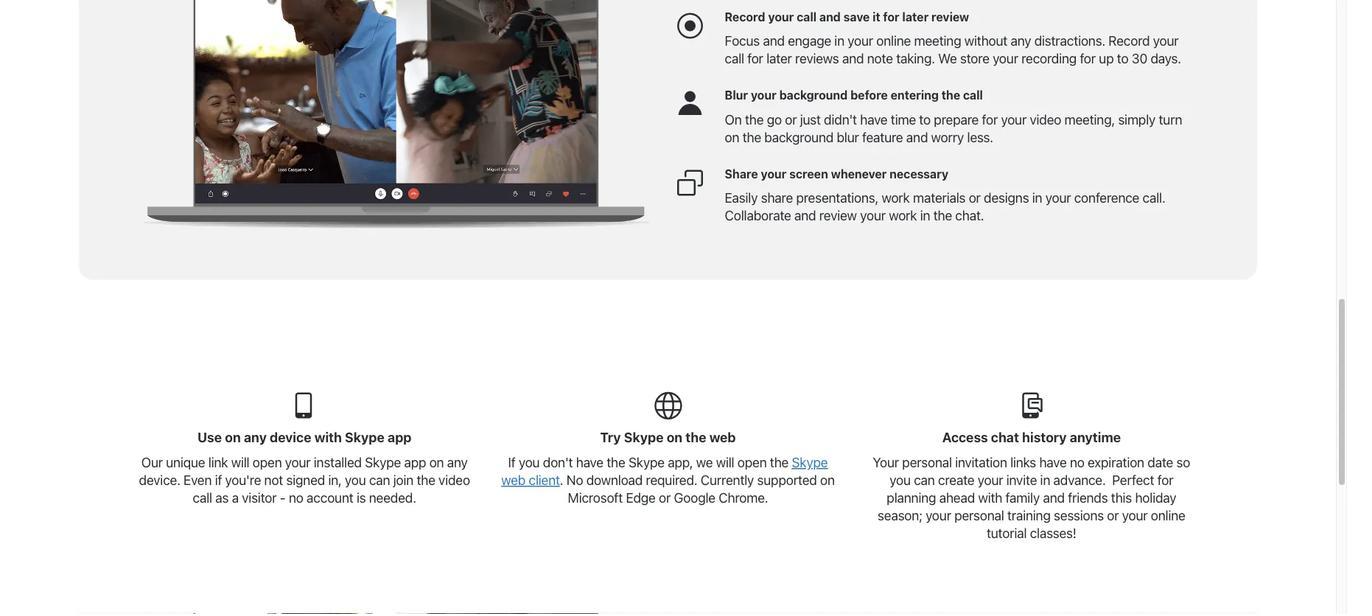 Task type: vqa. For each thing, say whether or not it's contained in the screenshot.

yes



Task type: describe. For each thing, give the bounding box(es) containing it.
easily
[[725, 190, 758, 206]]

skype inside skype web client
[[792, 455, 828, 470]]

if
[[508, 455, 516, 470]]

client
[[529, 472, 560, 488]]

2 will from the left
[[716, 455, 735, 470]]

the left go
[[745, 111, 764, 127]]

no inside our unique link will open your installed skype app on any device. even if you're not signed in, you can join the video call as a visitor - no account is needed.
[[289, 490, 304, 506]]

download
[[587, 472, 643, 488]]

days.
[[1151, 50, 1182, 66]]

you're
[[225, 472, 261, 488]]

call up engage
[[797, 9, 817, 23]]

meeting on desktop device image
[[130, 0, 661, 228]]

google
[[674, 490, 716, 506]]

training
[[1008, 508, 1051, 524]]

focus
[[725, 33, 760, 48]]

access
[[943, 430, 988, 445]]

distractions.
[[1035, 33, 1106, 48]]

chat
[[991, 430, 1019, 445]]

ahead
[[940, 490, 975, 506]]

call inside our unique link will open your installed skype app on any device. even if you're not signed in, you can join the video call as a visitor - no account is needed.
[[193, 490, 212, 506]]

even
[[184, 472, 212, 488]]

planning
[[887, 490, 936, 506]]


[[1017, 390, 1047, 420]]

in inside focus and engage in your online meeting without any distractions. record your call for later reviews and note taking. we store your recording for up to 30 days.
[[835, 33, 845, 48]]

for right it
[[883, 9, 900, 23]]

to inside focus and engage in your online meeting without any distractions. record your call for later reviews and note taking. we store your recording for up to 30 days.
[[1117, 50, 1129, 66]]

open inside our unique link will open your installed skype app on any device. even if you're not signed in, you can join the video call as a visitor - no account is needed.
[[253, 455, 282, 470]]

without
[[965, 33, 1008, 48]]

video inside on the go or just didn't have time to prepare for your video meeting, simply turn on the background blur feature and worry less.
[[1030, 111, 1062, 127]]

necessary
[[890, 167, 949, 181]]

we
[[939, 50, 957, 66]]

video inside our unique link will open your installed skype app on any device. even if you're not signed in, you can join the video call as a visitor - no account is needed.
[[439, 472, 470, 488]]

or inside . no download required. currently supported on microsoft edge or google chrome.
[[659, 490, 671, 506]]

your inside on the go or just didn't have time to prepare for your video meeting, simply turn on the background blur feature and worry less.
[[1001, 111, 1027, 127]]

engage
[[788, 33, 832, 48]]

your up go
[[751, 88, 777, 102]]

1 horizontal spatial you
[[519, 455, 540, 470]]

invitation
[[956, 455, 1008, 470]]

-
[[280, 490, 286, 506]]

call up "prepare"
[[963, 88, 983, 102]]


[[290, 390, 319, 420]]

30
[[1132, 50, 1148, 66]]

or inside on the go or just didn't have time to prepare for your video meeting, simply turn on the background blur feature and worry less.
[[785, 111, 797, 127]]

for inside the your personal invitation links have no expiration date so you can create your invite in advance.  perfect for planning ahead with family and friends this holiday season; your personal training sessions or your online tutorial classes!
[[1158, 472, 1174, 488]]

your down ahead
[[926, 508, 952, 524]]

device
[[270, 430, 311, 445]]

a
[[232, 490, 239, 506]]

1 vertical spatial in
[[1033, 190, 1043, 206]]

microsoft
[[568, 490, 623, 506]]

or inside the your personal invitation links have no expiration date so you can create your invite in advance.  perfect for planning ahead with family and friends this holiday season; your personal training sessions or your online tutorial classes!
[[1107, 508, 1119, 524]]

account
[[307, 490, 354, 506]]

your down presentations,
[[860, 208, 886, 224]]

perfect
[[1113, 472, 1155, 488]]

less.
[[968, 129, 994, 145]]

unique
[[166, 455, 205, 470]]

try
[[600, 430, 621, 445]]

supported
[[757, 472, 817, 488]]

1 vertical spatial any
[[244, 430, 267, 445]]

prepare
[[934, 111, 979, 127]]

for down the 'focus'
[[748, 50, 764, 66]]

your up share
[[761, 167, 787, 181]]

blur your background before entering the call
[[725, 88, 983, 102]]

your down without
[[993, 50, 1019, 66]]

chrome.
[[719, 490, 768, 506]]

call.
[[1143, 190, 1166, 206]]

blur
[[837, 129, 859, 145]]

expiration
[[1088, 455, 1145, 470]]

use
[[197, 430, 222, 445]]

have inside the your personal invitation links have no expiration date so you can create your invite in advance.  perfect for planning ahead with family and friends this holiday season; your personal training sessions or your online tutorial classes!
[[1040, 455, 1067, 470]]

you inside our unique link will open your installed skype app on any device. even if you're not signed in, you can join the video call as a visitor - no account is needed.
[[345, 472, 366, 488]]

your down save
[[848, 33, 874, 48]]

and inside the your personal invitation links have no expiration date so you can create your invite in advance.  perfect for planning ahead with family and friends this holiday season; your personal training sessions or your online tutorial classes!
[[1043, 490, 1065, 506]]


[[676, 168, 705, 198]]

tutorial
[[987, 525, 1027, 541]]

signed
[[286, 472, 325, 488]]


[[653, 390, 683, 420]]

your left conference on the right of the page
[[1046, 190, 1071, 206]]

share
[[761, 190, 793, 206]]

anytime​
[[1070, 430, 1121, 445]]

0 vertical spatial background
[[780, 88, 848, 102]]

skype up if you don't have the skype app, we will open the
[[624, 430, 664, 445]]

sessions
[[1054, 508, 1104, 524]]

meeting,
[[1065, 111, 1115, 127]]

the up share at the right of the page
[[743, 129, 761, 145]]

0 vertical spatial app
[[388, 430, 412, 445]]

. no download required. currently supported on microsoft edge or google chrome.
[[560, 472, 835, 506]]

our unique link will open your installed skype app on any device. even if you're not signed in, you can join the video call as a visitor - no account is needed.
[[139, 455, 470, 506]]

chat.
[[956, 208, 984, 224]]

0 vertical spatial later
[[903, 9, 929, 23]]

worry
[[931, 129, 964, 145]]

save
[[844, 9, 870, 23]]

use on any device with skype app
[[197, 430, 412, 445]]

link
[[208, 455, 228, 470]]

0 vertical spatial work
[[882, 190, 910, 206]]

easily share presentations, work materials or designs in your conference call. collaborate and review your work in the chat.
[[725, 190, 1166, 224]]

try skype on the web
[[600, 430, 736, 445]]

your
[[873, 455, 899, 470]]

record inside focus and engage in your online meeting without any distractions. record your call for later reviews and note taking. we store your recording for up to 30 days.
[[1109, 33, 1150, 48]]

background inside on the go or just didn't have time to prepare for your video meeting, simply turn on the background blur feature and worry less.
[[765, 129, 834, 145]]

screen
[[790, 167, 828, 181]]

designs
[[984, 190, 1029, 206]]

the up supported
[[770, 455, 789, 470]]

1 horizontal spatial web
[[710, 430, 736, 445]]

on inside our unique link will open your installed skype app on any device. even if you're not signed in, you can join the video call as a visitor - no account is needed.
[[430, 455, 444, 470]]

holiday
[[1136, 490, 1177, 506]]

family
[[1006, 490, 1040, 506]]

join
[[393, 472, 414, 488]]

season;
[[878, 508, 923, 524]]

required.
[[646, 472, 698, 488]]

skype web client link
[[501, 455, 828, 488]]

create
[[938, 472, 975, 488]]

our
[[141, 455, 163, 470]]

can inside our unique link will open your installed skype app on any device. even if you're not signed in, you can join the video call as a visitor - no account is needed.
[[369, 472, 390, 488]]

before
[[851, 88, 888, 102]]

conference
[[1075, 190, 1140, 206]]

didn't
[[824, 111, 857, 127]]

skype web client
[[501, 455, 828, 488]]

is
[[357, 490, 366, 506]]

time
[[891, 111, 916, 127]]

have inside on the go or just didn't have time to prepare for your video meeting, simply turn on the background blur feature and worry less.
[[860, 111, 888, 127]]

you inside the your personal invitation links have no expiration date so you can create your invite in advance.  perfect for planning ahead with family and friends this holiday season; your personal training sessions or your online tutorial classes!
[[890, 472, 911, 488]]



Task type: locate. For each thing, give the bounding box(es) containing it.
review
[[932, 9, 970, 23], [820, 208, 857, 224]]

2 can from the left
[[914, 472, 935, 488]]

no right -
[[289, 490, 304, 506]]

whenever
[[831, 167, 887, 181]]

no down anytime​
[[1070, 455, 1085, 470]]

any left device
[[244, 430, 267, 445]]

1 horizontal spatial no
[[1070, 455, 1085, 470]]

can up planning
[[914, 472, 935, 488]]

review down presentations,
[[820, 208, 857, 224]]

.
[[560, 472, 563, 488]]

2 horizontal spatial any
[[1011, 33, 1032, 48]]

1 vertical spatial app
[[404, 455, 426, 470]]

0 vertical spatial record
[[725, 9, 766, 23]]

or down 'required.'
[[659, 490, 671, 506]]

if
[[215, 472, 222, 488]]

1 will from the left
[[231, 455, 249, 470]]

open
[[253, 455, 282, 470], [738, 455, 767, 470]]

the inside easily share presentations, work materials or designs in your conference call. collaborate and review your work in the chat.
[[934, 208, 952, 224]]

skype up join
[[365, 455, 401, 470]]

share your screen whenever necessary
[[725, 167, 949, 181]]

call down even
[[193, 490, 212, 506]]

work down materials
[[889, 208, 917, 224]]

app,
[[668, 455, 693, 470]]

history
[[1022, 430, 1067, 445]]

have up feature
[[860, 111, 888, 127]]

review up meeting
[[932, 9, 970, 23]]

will up the "you're"
[[231, 455, 249, 470]]

0 horizontal spatial no
[[289, 490, 304, 506]]

work down necessary
[[882, 190, 910, 206]]

online
[[877, 33, 911, 48], [1151, 508, 1186, 524]]

the up "prepare"
[[942, 88, 961, 102]]

your up engage
[[768, 9, 794, 23]]

your inside our unique link will open your installed skype app on any device. even if you're not signed in, you can join the video call as a visitor - no account is needed.
[[285, 455, 311, 470]]

1 horizontal spatial later
[[903, 9, 929, 23]]

0 horizontal spatial in
[[835, 33, 845, 48]]

or inside easily share presentations, work materials or designs in your conference call. collaborate and review your work in the chat.
[[969, 190, 981, 206]]

0 horizontal spatial will
[[231, 455, 249, 470]]

classes!
[[1030, 525, 1077, 541]]

will
[[231, 455, 249, 470], [716, 455, 735, 470]]

and
[[820, 9, 841, 23], [763, 33, 785, 48], [843, 50, 864, 66], [907, 129, 928, 145], [795, 208, 816, 224], [1043, 490, 1065, 506]]

in right designs
[[1033, 190, 1043, 206]]

background down just
[[765, 129, 834, 145]]

the inside our unique link will open your installed skype app on any device. even if you're not signed in, you can join the video call as a visitor - no account is needed.
[[417, 472, 435, 488]]

access chat history anytime​
[[943, 430, 1121, 445]]

to right the up
[[1117, 50, 1129, 66]]

1 horizontal spatial can
[[914, 472, 935, 488]]

with up installed
[[314, 430, 342, 445]]

web up we at the right bottom of page
[[710, 430, 736, 445]]

0 horizontal spatial web
[[501, 472, 526, 488]]

later
[[903, 9, 929, 23], [767, 50, 792, 66]]

feature
[[863, 129, 903, 145]]

in down record your call and save it for later review
[[835, 33, 845, 48]]

0 horizontal spatial you
[[345, 472, 366, 488]]

1 vertical spatial record
[[1109, 33, 1150, 48]]

web
[[710, 430, 736, 445], [501, 472, 526, 488]]

1 horizontal spatial video
[[1030, 111, 1062, 127]]

2 horizontal spatial you
[[890, 472, 911, 488]]

just
[[800, 111, 821, 127]]

skype up supported
[[792, 455, 828, 470]]

1 vertical spatial personal
[[955, 508, 1004, 524]]

0 horizontal spatial to
[[919, 111, 931, 127]]

and left note
[[843, 50, 864, 66]]

you right the if
[[519, 455, 540, 470]]

you up is
[[345, 472, 366, 488]]

meeting
[[914, 33, 962, 48]]

1 vertical spatial later
[[767, 50, 792, 66]]

the
[[942, 88, 961, 102], [745, 111, 764, 127], [743, 129, 761, 145], [934, 208, 952, 224], [686, 430, 707, 445], [607, 455, 626, 470], [770, 455, 789, 470], [417, 472, 435, 488]]

personal down ahead
[[955, 508, 1004, 524]]

we
[[696, 455, 713, 470]]

0 horizontal spatial online
[[877, 33, 911, 48]]

you up planning
[[890, 472, 911, 488]]

work
[[882, 190, 910, 206], [889, 208, 917, 224]]

2 open from the left
[[738, 455, 767, 470]]

and down time
[[907, 129, 928, 145]]

have
[[860, 111, 888, 127], [576, 455, 604, 470], [1040, 455, 1067, 470]]

it
[[873, 9, 881, 23]]

0 vertical spatial with
[[314, 430, 342, 445]]

1 vertical spatial work
[[889, 208, 917, 224]]

0 horizontal spatial have
[[576, 455, 604, 470]]

for up less.
[[982, 111, 998, 127]]

1 horizontal spatial record
[[1109, 33, 1150, 48]]

and left save
[[820, 9, 841, 23]]

0 horizontal spatial later
[[767, 50, 792, 66]]

date
[[1148, 455, 1174, 470]]

skype inside our unique link will open your installed skype app on any device. even if you're not signed in, you can join the video call as a visitor - no account is needed.
[[365, 455, 401, 470]]

in,
[[328, 472, 342, 488]]

2 vertical spatial any
[[447, 455, 468, 470]]

on inside . no download required. currently supported on microsoft edge or google chrome.
[[820, 472, 835, 488]]

and right the 'focus'
[[763, 33, 785, 48]]

any left the if
[[447, 455, 468, 470]]

in down materials
[[920, 208, 931, 224]]

on inside on the go or just didn't have time to prepare for your video meeting, simply turn on the background blur feature and worry less.
[[725, 129, 740, 145]]

1 horizontal spatial in
[[920, 208, 931, 224]]

or
[[785, 111, 797, 127], [969, 190, 981, 206], [659, 490, 671, 506], [1107, 508, 1119, 524]]

friends
[[1068, 490, 1108, 506]]

with inside the your personal invitation links have no expiration date so you can create your invite in advance.  perfect for planning ahead with family and friends this holiday season; your personal training sessions or your online tutorial classes!
[[978, 490, 1003, 506]]

record up the 'focus'
[[725, 9, 766, 23]]

open up currently
[[738, 455, 767, 470]]

call inside focus and engage in your online meeting without any distractions. record your call for later reviews and note taking. we store your recording for up to 30 days.
[[725, 50, 744, 66]]

1 vertical spatial with
[[978, 490, 1003, 506]]

web down the if
[[501, 472, 526, 488]]

0 horizontal spatial open
[[253, 455, 282, 470]]

go
[[767, 111, 782, 127]]

2 horizontal spatial have
[[1040, 455, 1067, 470]]

open up "not"
[[253, 455, 282, 470]]

the down materials
[[934, 208, 952, 224]]

online inside the your personal invitation links have no expiration date so you can create your invite in advance.  perfect for planning ahead with family and friends this holiday season; your personal training sessions or your online tutorial classes!
[[1151, 508, 1186, 524]]

web inside skype web client
[[501, 472, 526, 488]]

share
[[725, 167, 758, 181]]

or up chat.
[[969, 190, 981, 206]]

needed.
[[369, 490, 416, 506]]

1 vertical spatial background
[[765, 129, 834, 145]]

edge
[[626, 490, 656, 506]]

your down this on the right of page
[[1123, 508, 1148, 524]]

can
[[369, 472, 390, 488], [914, 472, 935, 488]]

1 vertical spatial video
[[439, 472, 470, 488]]

store
[[960, 50, 990, 66]]

blur
[[725, 88, 748, 102]]

your personal invitation links have no expiration date so you can create your invite in advance.  perfect for planning ahead with family and friends this holiday season; your personal training sessions or your online tutorial classes!
[[873, 455, 1191, 541]]

0 horizontal spatial personal
[[903, 455, 952, 470]]

your up the days. at the top of page
[[1153, 33, 1179, 48]]

don't
[[543, 455, 573, 470]]

online down the holiday
[[1151, 508, 1186, 524]]

1 horizontal spatial to
[[1117, 50, 1129, 66]]

0 horizontal spatial video
[[439, 472, 470, 488]]

0 vertical spatial no
[[1070, 455, 1085, 470]]

and inside easily share presentations, work materials or designs in your conference call. collaborate and review your work in the chat.
[[795, 208, 816, 224]]

0 vertical spatial online
[[877, 33, 911, 48]]

the up download on the bottom left of the page
[[607, 455, 626, 470]]

2 horizontal spatial in
[[1033, 190, 1043, 206]]

1 vertical spatial no
[[289, 490, 304, 506]]

record your call and save it for later review
[[725, 9, 970, 23]]

will inside our unique link will open your installed skype app on any device. even if you're not signed in, you can join the video call as a visitor - no account is needed.
[[231, 455, 249, 470]]

currently
[[701, 472, 754, 488]]

with left 'family'
[[978, 490, 1003, 506]]

and down presentations,
[[795, 208, 816, 224]]

0 vertical spatial in
[[835, 33, 845, 48]]

as
[[215, 490, 229, 506]]

record up 30
[[1109, 33, 1150, 48]]

focus and engage in your online meeting without any distractions. record your call for later reviews and note taking. we store your recording for up to 30 days.
[[725, 33, 1182, 66]]

1 horizontal spatial any
[[447, 455, 468, 470]]

no
[[1070, 455, 1085, 470], [289, 490, 304, 506]]

1 horizontal spatial personal
[[955, 508, 1004, 524]]

with
[[314, 430, 342, 445], [978, 490, 1003, 506]]

and inside on the go or just didn't have time to prepare for your video meeting, simply turn on the background blur feature and worry less.
[[907, 129, 928, 145]]

up
[[1099, 50, 1114, 66]]

for left the up
[[1080, 50, 1096, 66]]

skype up 'required.'
[[629, 455, 665, 470]]

have down history
[[1040, 455, 1067, 470]]

visitor
[[242, 490, 277, 506]]

personal
[[903, 455, 952, 470], [955, 508, 1004, 524]]

call down the 'focus'
[[725, 50, 744, 66]]

on the go or just didn't have time to prepare for your video meeting, simply turn on the background blur feature and worry less.
[[725, 111, 1183, 145]]

this
[[1112, 490, 1132, 506]]

0 vertical spatial web
[[710, 430, 736, 445]]

1 vertical spatial online
[[1151, 508, 1186, 524]]

the up we at the right bottom of page
[[686, 430, 707, 445]]

will up currently
[[716, 455, 735, 470]]

for inside on the go or just didn't have time to prepare for your video meeting, simply turn on the background blur feature and worry less.
[[982, 111, 998, 127]]

can up needed.
[[369, 472, 390, 488]]

1 horizontal spatial review
[[932, 9, 970, 23]]

0 vertical spatial to
[[1117, 50, 1129, 66]]

on
[[725, 111, 742, 127]]

and up training
[[1043, 490, 1065, 506]]

collaborate
[[725, 208, 791, 224]]

1 horizontal spatial open
[[738, 455, 767, 470]]

to right time
[[919, 111, 931, 127]]

if you don't have the skype app, we will open the
[[508, 455, 792, 470]]

no inside the your personal invitation links have no expiration date so you can create your invite in advance.  perfect for planning ahead with family and friends this holiday season; your personal training sessions or your online tutorial classes!
[[1070, 455, 1085, 470]]

1 horizontal spatial with
[[978, 490, 1003, 506]]

1 vertical spatial web
[[501, 472, 526, 488]]

taking.
[[896, 50, 935, 66]]

0 vertical spatial personal
[[903, 455, 952, 470]]

not
[[264, 472, 283, 488]]

video right join
[[439, 472, 470, 488]]

later down engage
[[767, 50, 792, 66]]

for down 'date'
[[1158, 472, 1174, 488]]

personal up create
[[903, 455, 952, 470]]

your right "prepare"
[[1001, 111, 1027, 127]]

can inside the your personal invitation links have no expiration date so you can create your invite in advance.  perfect for planning ahead with family and friends this holiday season; your personal training sessions or your online tutorial classes!
[[914, 472, 935, 488]]

or down this on the right of page
[[1107, 508, 1119, 524]]

1 open from the left
[[253, 455, 282, 470]]

links
[[1011, 455, 1037, 470]]

recording
[[1022, 50, 1077, 66]]

any inside focus and engage in your online meeting without any distractions. record your call for later reviews and note taking. we store your recording for up to 30 days.
[[1011, 33, 1032, 48]]

skype
[[345, 430, 385, 445], [624, 430, 664, 445], [365, 455, 401, 470], [629, 455, 665, 470], [792, 455, 828, 470]]

have up no
[[576, 455, 604, 470]]

your
[[768, 9, 794, 23], [848, 33, 874, 48], [1153, 33, 1179, 48], [993, 50, 1019, 66], [751, 88, 777, 102], [1001, 111, 1027, 127], [761, 167, 787, 181], [1046, 190, 1071, 206], [860, 208, 886, 224], [285, 455, 311, 470], [978, 472, 1004, 488], [926, 508, 952, 524], [1123, 508, 1148, 524]]

your up signed
[[285, 455, 311, 470]]

app inside our unique link will open your installed skype app on any device. even if you're not signed in, you can join the video call as a visitor - no account is needed.
[[404, 455, 426, 470]]

online up note
[[877, 33, 911, 48]]

later inside focus and engage in your online meeting without any distractions. record your call for later reviews and note taking. we store your recording for up to 30 days.
[[767, 50, 792, 66]]

simply
[[1119, 111, 1156, 127]]

entering
[[891, 88, 939, 102]]

0 horizontal spatial with
[[314, 430, 342, 445]]

skype up installed
[[345, 430, 385, 445]]

0 horizontal spatial review
[[820, 208, 857, 224]]

any up recording
[[1011, 33, 1032, 48]]

1 vertical spatial review
[[820, 208, 857, 224]]

video left meeting,
[[1030, 111, 1062, 127]]

0 vertical spatial review
[[932, 9, 970, 23]]

device.
[[139, 472, 180, 488]]

note
[[867, 50, 893, 66]]

1 horizontal spatial online
[[1151, 508, 1186, 524]]

2 vertical spatial in
[[920, 208, 931, 224]]

materials
[[913, 190, 966, 206]]

to inside on the go or just didn't have time to prepare for your video meeting, simply turn on the background blur feature and worry less.
[[919, 111, 931, 127]]

app
[[388, 430, 412, 445], [404, 455, 426, 470]]

1 vertical spatial to
[[919, 111, 931, 127]]

no
[[567, 472, 583, 488]]

0 horizontal spatial record
[[725, 9, 766, 23]]

on
[[725, 129, 740, 145], [225, 430, 241, 445], [667, 430, 683, 445], [430, 455, 444, 470], [820, 472, 835, 488]]

0 horizontal spatial can
[[369, 472, 390, 488]]

installed
[[314, 455, 362, 470]]

1 horizontal spatial will
[[716, 455, 735, 470]]

online inside focus and engage in your online meeting without any distractions. record your call for later reviews and note taking. we store your recording for up to 30 days.
[[877, 33, 911, 48]]

or right go
[[785, 111, 797, 127]]

1 can from the left
[[369, 472, 390, 488]]

0 vertical spatial any
[[1011, 33, 1032, 48]]

turn
[[1159, 111, 1183, 127]]

0 horizontal spatial any
[[244, 430, 267, 445]]

review inside easily share presentations, work materials or designs in your conference call. collaborate and review your work in the chat.
[[820, 208, 857, 224]]

any inside our unique link will open your installed skype app on any device. even if you're not signed in, you can join the video call as a visitor - no account is needed.
[[447, 455, 468, 470]]

invite in
[[1007, 472, 1051, 488]]

0 vertical spatial video
[[1030, 111, 1062, 127]]

1 horizontal spatial have
[[860, 111, 888, 127]]

video
[[1030, 111, 1062, 127], [439, 472, 470, 488]]

background up just
[[780, 88, 848, 102]]

your down invitation at the right
[[978, 472, 1004, 488]]

the right join
[[417, 472, 435, 488]]

later up meeting
[[903, 9, 929, 23]]



